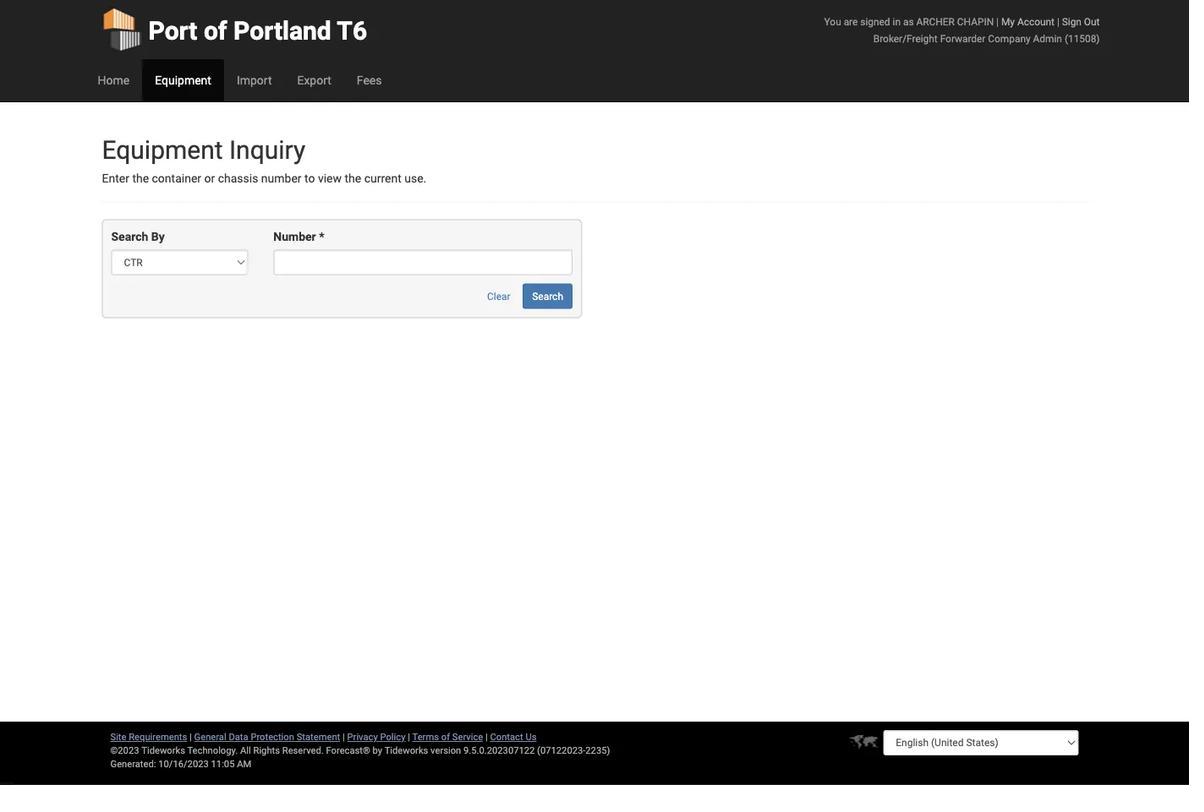 Task type: locate. For each thing, give the bounding box(es) containing it.
equipment up container
[[102, 135, 223, 165]]

| left 'sign'
[[1057, 16, 1060, 27]]

1 vertical spatial equipment
[[102, 135, 223, 165]]

contact
[[490, 732, 523, 743]]

portland
[[234, 16, 331, 46]]

Number * text field
[[274, 250, 573, 275]]

equipment button
[[142, 59, 224, 102]]

the right view
[[345, 172, 361, 186]]

0 horizontal spatial search
[[111, 230, 148, 244]]

1 horizontal spatial of
[[441, 732, 450, 743]]

chassis
[[218, 172, 258, 186]]

service
[[452, 732, 483, 743]]

0 vertical spatial of
[[204, 16, 227, 46]]

broker/freight
[[874, 33, 938, 44]]

0 vertical spatial equipment
[[155, 73, 211, 87]]

1 horizontal spatial search
[[532, 291, 563, 302]]

account
[[1018, 16, 1055, 27]]

fees
[[357, 73, 382, 87]]

protection
[[251, 732, 294, 743]]

import button
[[224, 59, 285, 102]]

chapin
[[958, 16, 994, 27]]

equipment down the "port" on the top left of the page
[[155, 73, 211, 87]]

equipment for equipment inquiry enter the container or chassis number to view the current use.
[[102, 135, 223, 165]]

the
[[132, 172, 149, 186], [345, 172, 361, 186]]

us
[[526, 732, 537, 743]]

0 vertical spatial search
[[111, 230, 148, 244]]

sign out link
[[1062, 16, 1100, 27]]

0 horizontal spatial the
[[132, 172, 149, 186]]

1 vertical spatial search
[[532, 291, 563, 302]]

privacy
[[347, 732, 378, 743]]

inquiry
[[229, 135, 306, 165]]

search left by
[[111, 230, 148, 244]]

general data protection statement link
[[194, 732, 340, 743]]

equipment for equipment
[[155, 73, 211, 87]]

of up version
[[441, 732, 450, 743]]

9.5.0.202307122
[[464, 746, 535, 757]]

| left general at the bottom
[[190, 732, 192, 743]]

site
[[110, 732, 126, 743]]

terms
[[412, 732, 439, 743]]

or
[[204, 172, 215, 186]]

search by
[[111, 230, 165, 244]]

contact us link
[[490, 732, 537, 743]]

1 horizontal spatial the
[[345, 172, 361, 186]]

all
[[240, 746, 251, 757]]

search inside search 'button'
[[532, 291, 563, 302]]

archer
[[917, 16, 955, 27]]

home button
[[85, 59, 142, 102]]

you are signed in as archer chapin | my account | sign out broker/freight forwarder company admin (11508)
[[825, 16, 1100, 44]]

am
[[237, 759, 252, 770]]

port
[[148, 16, 197, 46]]

©2023 tideworks
[[110, 746, 185, 757]]

equipment inquiry enter the container or chassis number to view the current use.
[[102, 135, 427, 186]]

of
[[204, 16, 227, 46], [441, 732, 450, 743]]

in
[[893, 16, 901, 27]]

as
[[903, 16, 914, 27]]

1 vertical spatial of
[[441, 732, 450, 743]]

forecast®
[[326, 746, 370, 757]]

1 the from the left
[[132, 172, 149, 186]]

number *
[[274, 230, 324, 244]]

search
[[111, 230, 148, 244], [532, 291, 563, 302]]

reserved.
[[282, 746, 324, 757]]

export
[[297, 73, 332, 87]]

search button
[[523, 284, 573, 309]]

generated:
[[110, 759, 156, 770]]

tideworks
[[385, 746, 428, 757]]

out
[[1084, 16, 1100, 27]]

equipment
[[155, 73, 211, 87], [102, 135, 223, 165]]

11:05
[[211, 759, 235, 770]]

equipment inside equipment inquiry enter the container or chassis number to view the current use.
[[102, 135, 223, 165]]

| up 9.5.0.202307122
[[486, 732, 488, 743]]

number
[[274, 230, 316, 244]]

sign
[[1062, 16, 1082, 27]]

search right clear
[[532, 291, 563, 302]]

10/16/2023
[[158, 759, 209, 770]]

equipment inside popup button
[[155, 73, 211, 87]]

0 horizontal spatial of
[[204, 16, 227, 46]]

signed
[[861, 16, 891, 27]]

| up tideworks
[[408, 732, 410, 743]]

search for search
[[532, 291, 563, 302]]

|
[[997, 16, 999, 27], [1057, 16, 1060, 27], [190, 732, 192, 743], [343, 732, 345, 743], [408, 732, 410, 743], [486, 732, 488, 743]]

container
[[152, 172, 201, 186]]

2235)
[[586, 746, 610, 757]]

statement
[[297, 732, 340, 743]]

company
[[988, 33, 1031, 44]]

of right the "port" on the top left of the page
[[204, 16, 227, 46]]

enter
[[102, 172, 129, 186]]

forwarder
[[940, 33, 986, 44]]

the right enter at left top
[[132, 172, 149, 186]]



Task type: vqa. For each thing, say whether or not it's contained in the screenshot.
Monday related to New Year's Day (Mon Jan 1)
no



Task type: describe. For each thing, give the bounding box(es) containing it.
general
[[194, 732, 226, 743]]

*
[[319, 230, 324, 244]]

you
[[825, 16, 842, 27]]

view
[[318, 172, 342, 186]]

current
[[364, 172, 402, 186]]

of inside site requirements | general data protection statement | privacy policy | terms of service | contact us ©2023 tideworks technology. all rights reserved. forecast® by tideworks version 9.5.0.202307122 (07122023-2235) generated: 10/16/2023 11:05 am
[[441, 732, 450, 743]]

| up forecast®
[[343, 732, 345, 743]]

of inside "link"
[[204, 16, 227, 46]]

port of portland t6 link
[[102, 0, 367, 59]]

number
[[261, 172, 302, 186]]

2 the from the left
[[345, 172, 361, 186]]

home
[[98, 73, 130, 87]]

admin
[[1033, 33, 1063, 44]]

clear button
[[478, 284, 520, 309]]

export button
[[285, 59, 344, 102]]

rights
[[253, 746, 280, 757]]

data
[[229, 732, 248, 743]]

by
[[151, 230, 165, 244]]

requirements
[[129, 732, 187, 743]]

terms of service link
[[412, 732, 483, 743]]

my account link
[[1002, 16, 1055, 27]]

use.
[[405, 172, 427, 186]]

clear
[[487, 291, 511, 302]]

import
[[237, 73, 272, 87]]

policy
[[380, 732, 406, 743]]

| left the my
[[997, 16, 999, 27]]

technology.
[[187, 746, 238, 757]]

by
[[373, 746, 382, 757]]

port of portland t6
[[148, 16, 367, 46]]

(07122023-
[[537, 746, 586, 757]]

search for search by
[[111, 230, 148, 244]]

site requirements | general data protection statement | privacy policy | terms of service | contact us ©2023 tideworks technology. all rights reserved. forecast® by tideworks version 9.5.0.202307122 (07122023-2235) generated: 10/16/2023 11:05 am
[[110, 732, 610, 770]]

site requirements link
[[110, 732, 187, 743]]

are
[[844, 16, 858, 27]]

fees button
[[344, 59, 395, 102]]

version
[[431, 746, 461, 757]]

my
[[1002, 16, 1015, 27]]

t6
[[337, 16, 367, 46]]

privacy policy link
[[347, 732, 406, 743]]

to
[[305, 172, 315, 186]]

(11508)
[[1065, 33, 1100, 44]]



